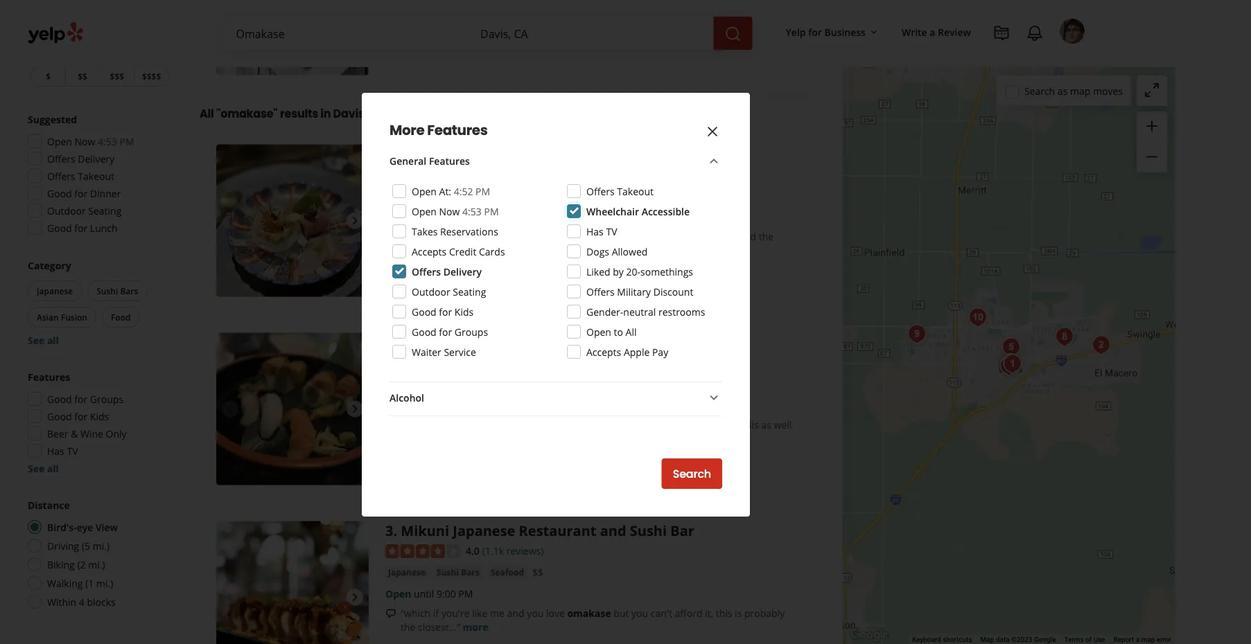 Task type: vqa. For each thing, say whether or not it's contained in the screenshot.
Keyboard shortcuts
yes



Task type: describe. For each thing, give the bounding box(es) containing it.
here
[[551, 230, 572, 243]]

(5
[[82, 540, 90, 553]]

0 vertical spatial sushi bars link
[[386, 189, 434, 202]]

seafood link
[[488, 566, 527, 580]]

apple
[[624, 346, 650, 359]]

0 vertical spatial outdoor seating
[[47, 204, 122, 217]]

2 4 star rating image from the top
[[386, 545, 460, 559]]

all inside "i took my wife and a few friends here on a wednesday night and they all loved the omakase !" more
[[719, 230, 730, 243]]

pm up few
[[484, 205, 499, 218]]

in inside "burma eat brings unique flavor and spices that has been very popular in san francisco bay area to davis."
[[722, 8, 730, 21]]

report
[[1114, 636, 1135, 645]]

1 . hikari sushi & omakase
[[386, 144, 567, 164]]

distance
[[28, 499, 70, 512]]

$
[[46, 70, 50, 82]]

1 vertical spatial in
[[321, 106, 331, 122]]

sushi down more features
[[447, 144, 484, 164]]

0 vertical spatial more link
[[487, 22, 513, 35]]

delivery inside group
[[78, 152, 114, 165]]

zoom out image
[[1144, 149, 1161, 165]]

accepts for accepts credit cards
[[412, 245, 447, 258]]

group containing features
[[24, 370, 172, 476]]

this
[[716, 607, 733, 620]]

sushi bars button up 9:00
[[434, 566, 483, 580]]

sushi bars button up the food
[[88, 281, 147, 302]]

4:52
[[454, 185, 473, 198]]

search for search
[[673, 467, 711, 482]]

1 horizontal spatial $$$$
[[488, 189, 510, 202]]

previous image for 3 . mikuni japanese restaurant and sushi bar
[[222, 590, 239, 606]]

japanese button for japanese link corresponding to huku
[[386, 377, 429, 391]]

a left few
[[490, 230, 495, 243]]

open left at:
[[412, 185, 437, 198]]

francisco
[[752, 8, 795, 21]]

. for 1
[[393, 144, 397, 164]]

friends inside platter and my other friends got various rolls as well as one or..."
[[653, 419, 685, 432]]

offers takeout inside more features dialog
[[587, 185, 654, 198]]

open up takes
[[412, 205, 437, 218]]

open until 9:30 pm
[[386, 399, 473, 412]]

slideshow element for 2
[[216, 333, 369, 486]]

search for search as map moves
[[1025, 84, 1056, 98]]

9:00
[[437, 588, 456, 601]]

suggested
[[28, 113, 77, 126]]

$$ for 3
[[533, 567, 544, 580]]

credit
[[449, 245, 477, 258]]

neutral
[[624, 305, 656, 319]]

map for error
[[1142, 636, 1156, 645]]

outdoor right 16 checkmark v2 image
[[399, 270, 433, 282]]

see all button for category
[[28, 334, 59, 347]]

next image for 1 . hikari sushi & omakase
[[347, 212, 363, 229]]

general
[[390, 154, 427, 167]]

my burma image
[[997, 354, 1025, 382]]

0 vertical spatial seating
[[88, 204, 122, 217]]

mermaid sushi image
[[998, 334, 1026, 362]]

report a map error
[[1114, 636, 1172, 645]]

yuchan shokudo image
[[996, 351, 1024, 378]]

me
[[490, 607, 505, 620]]

to inside more features dialog
[[614, 326, 623, 339]]

features for general features
[[429, 154, 470, 167]]

my for wife
[[432, 230, 446, 243]]

"my wife got the big chef's choice
[[401, 419, 554, 432]]

friends inside "i took my wife and a few friends here on a wednesday night and they all loved the omakase !" more
[[516, 230, 548, 243]]

open inside group
[[47, 135, 72, 148]]

can't
[[651, 607, 673, 620]]

sushi bars button up 9:30
[[434, 377, 483, 391]]

data
[[996, 636, 1010, 645]]

and left they
[[677, 230, 694, 243]]

huku
[[401, 333, 438, 352]]

unique
[[485, 8, 517, 21]]

2 horizontal spatial as
[[1058, 84, 1068, 98]]

more link for japanese
[[463, 621, 489, 634]]

write a review link
[[897, 19, 977, 44]]

0 horizontal spatial takeout
[[78, 170, 114, 183]]

biking (2 mi.)
[[47, 559, 105, 572]]

pm for offers delivery
[[120, 135, 134, 148]]

$$ inside button
[[78, 70, 87, 82]]

waiter
[[412, 346, 442, 359]]

keyboard shortcuts button
[[913, 636, 973, 645]]

got inside platter and my other friends got various rolls as well as one or..."
[[687, 419, 702, 432]]

good for kids inside more features dialog
[[412, 305, 474, 319]]

japanese up open until 9:00 pm
[[388, 567, 426, 578]]

0 vertical spatial more
[[487, 22, 513, 35]]

mi.) for biking (2 mi.)
[[88, 559, 105, 572]]

(1
[[85, 577, 94, 590]]

takes
[[412, 225, 438, 238]]

4:53 inside more features dialog
[[463, 205, 482, 218]]

hikari
[[401, 144, 443, 164]]

a right report
[[1136, 636, 1140, 645]]

"burma
[[401, 8, 435, 21]]

until for huku
[[414, 399, 434, 412]]

accessible
[[642, 205, 690, 218]]

offers right 16 checkmark v2 image
[[412, 265, 441, 278]]

yelp for business button
[[781, 19, 886, 44]]

view
[[96, 521, 118, 534]]

takes reservations
[[412, 225, 498, 238]]

you're
[[442, 607, 470, 620]]

bars for 'sushi bars' button over the food
[[120, 285, 138, 297]]

open up "which at left bottom
[[386, 588, 412, 601]]

blocks
[[87, 596, 116, 609]]

japanese button for japanese link associated with mikuni
[[386, 566, 429, 580]]

the inside "i took my wife and a few friends here on a wednesday night and they all loved the omakase !" more
[[759, 230, 774, 243]]

pay
[[652, 346, 669, 359]]

japanese button for top japanese link
[[440, 189, 483, 202]]

open down gender-
[[587, 326, 612, 339]]

military
[[617, 285, 651, 299]]

see all for category
[[28, 334, 59, 347]]

japanese up (1.1k
[[453, 522, 516, 541]]

has inside more features dialog
[[587, 225, 604, 238]]

1 vertical spatial hikari sushi & omakase image
[[999, 351, 1027, 378]]

asian fusion button
[[28, 307, 96, 328]]

1 4 star rating image from the top
[[386, 356, 460, 370]]

various
[[704, 419, 737, 432]]

general features button
[[390, 153, 723, 171]]

general features
[[390, 154, 470, 167]]

2 vertical spatial in
[[419, 210, 428, 224]]

1 slideshow element from the top
[[216, 0, 369, 75]]

search image
[[725, 26, 742, 42]]

and inside platter and my other friends got various rolls as well as one or..."
[[589, 419, 607, 432]]

and up cards
[[470, 230, 487, 243]]

(1.1k reviews)
[[483, 545, 544, 558]]

(2
[[77, 559, 86, 572]]

outdoor down bay
[[399, 49, 433, 60]]

good for dinner
[[47, 187, 121, 200]]

japanese link for mikuni
[[386, 566, 429, 580]]

has
[[618, 8, 634, 21]]

pm right 9:30
[[459, 399, 473, 412]]

offers up good for dinner
[[47, 170, 75, 183]]

i love sushi image
[[965, 304, 992, 332]]

asian
[[37, 312, 59, 323]]

of
[[1086, 636, 1092, 645]]

spices
[[567, 8, 595, 21]]

all for features
[[47, 462, 59, 475]]

davis."
[[454, 22, 485, 35]]

zen toro japanese bistro & sushi bar image
[[997, 350, 1025, 378]]

$$$$ button
[[134, 66, 169, 87]]

wheelchair
[[587, 205, 639, 218]]

2 . huku japanese bistro
[[386, 333, 550, 352]]

1 horizontal spatial the
[[459, 419, 474, 432]]

offers down liked
[[587, 285, 615, 299]]

mi.) for driving (5 mi.)
[[93, 540, 110, 553]]

1 vertical spatial good for kids
[[47, 410, 109, 423]]

0 vertical spatial japanese link
[[440, 189, 483, 202]]

japanese right waiter
[[442, 333, 505, 352]]

at:
[[439, 185, 452, 198]]

pm for open now
[[476, 185, 490, 198]]

takeout inside more features dialog
[[617, 185, 654, 198]]

a right write
[[930, 25, 936, 38]]

category
[[28, 259, 71, 272]]

within
[[47, 596, 76, 609]]

google image
[[847, 627, 892, 645]]

terms of use link
[[1065, 636, 1106, 645]]

slideshow element for 1
[[216, 144, 369, 297]]

service
[[444, 346, 476, 359]]

omakase inside "i took my wife and a few friends here on a wednesday night and they all loved the omakase !" more
[[401, 244, 446, 257]]

2 seating from the top
[[436, 270, 465, 282]]

!"
[[446, 244, 452, 257]]

reviews)
[[507, 545, 544, 558]]

been
[[637, 8, 660, 21]]

wine
[[80, 428, 103, 441]]

very
[[662, 8, 681, 21]]

japanese up min
[[442, 190, 480, 201]]

rolls
[[740, 419, 759, 432]]

dogs
[[587, 245, 610, 258]]

open to all
[[587, 326, 637, 339]]

sushi left bar
[[630, 522, 667, 541]]

group containing category
[[25, 259, 172, 347]]

see all button for features
[[28, 462, 59, 475]]

1 vertical spatial groups
[[90, 393, 123, 406]]

has tv inside group
[[47, 445, 78, 458]]

tv inside more features dialog
[[606, 225, 618, 238]]

and right me
[[507, 607, 525, 620]]

close image
[[705, 123, 721, 140]]

0 vertical spatial now
[[75, 135, 95, 148]]

$$$$ inside "button"
[[142, 70, 161, 82]]

24 chevron down v2 image for general features
[[706, 153, 723, 169]]

you inside but you can't afford it, this is probably the closest..."
[[632, 607, 648, 620]]

big
[[476, 419, 490, 432]]

beer
[[47, 428, 68, 441]]

bistro
[[508, 333, 550, 352]]

for inside button
[[809, 25, 822, 38]]

0 vertical spatial &
[[488, 144, 498, 164]]

map region
[[680, 6, 1213, 645]]

huku japanese bistro link
[[401, 333, 550, 352]]

16 checkmark v2 image down cards
[[476, 270, 487, 281]]

4.0 link for 2nd 4 star rating image from the top of the page
[[466, 543, 480, 558]]

©2023
[[1012, 636, 1033, 645]]

only
[[106, 428, 127, 441]]

yelp
[[786, 25, 806, 38]]

1 horizontal spatial as
[[762, 419, 772, 432]]

but
[[614, 607, 629, 620]]

a right on
[[588, 230, 594, 243]]

all "omakase" results in davis, california
[[200, 106, 425, 122]]

4
[[79, 596, 84, 609]]

google
[[1035, 636, 1056, 645]]

liked by 20-somethings
[[587, 265, 693, 278]]

$ button
[[31, 66, 65, 87]]

restaurant
[[519, 522, 597, 541]]

good for lunch
[[47, 222, 118, 235]]

sushi for 'sushi bars' button above 9:00
[[437, 567, 459, 578]]

closest..."
[[418, 621, 460, 634]]

wife inside "i took my wife and a few friends here on a wednesday night and they all loved the omakase !" more
[[449, 230, 467, 243]]

0 horizontal spatial 4:53
[[98, 135, 117, 148]]

more inside "i took my wife and a few friends here on a wednesday night and they all loved the omakase !" more
[[455, 244, 481, 257]]



Task type: locate. For each thing, give the bounding box(es) containing it.
and
[[548, 8, 565, 21], [470, 230, 487, 243], [677, 230, 694, 243], [589, 419, 607, 432], [600, 522, 627, 541], [507, 607, 525, 620]]

1 vertical spatial 4.0
[[466, 545, 480, 558]]

1 you from the left
[[527, 607, 544, 620]]

24 chevron down v2 image inside general features dropdown button
[[706, 153, 723, 169]]

1 vertical spatial accepts
[[587, 346, 622, 359]]

1 see all from the top
[[28, 334, 59, 347]]

wife
[[449, 230, 467, 243], [420, 419, 439, 432]]

4.0 link for first 4 star rating image from the top of the page
[[466, 355, 480, 369]]

sushi for 'sushi bars' button on top of 9:30
[[437, 378, 459, 390]]

bars down service on the bottom left
[[461, 378, 480, 390]]

mikuni japanese restaurant and sushi bar link
[[401, 522, 695, 541]]

pm right 9:00
[[459, 588, 473, 601]]

japanese link for huku
[[386, 377, 429, 391]]

1 vertical spatial $$
[[488, 378, 499, 391]]

accepts for accepts apple pay
[[587, 346, 622, 359]]

1 vertical spatial seating
[[436, 270, 465, 282]]

notifications image
[[1027, 25, 1044, 42]]

dogs allowed
[[587, 245, 648, 258]]

until left 9:30
[[414, 399, 434, 412]]

in
[[722, 8, 730, 21], [321, 106, 331, 122], [419, 210, 428, 224]]

features for more features
[[427, 121, 488, 140]]

1 vertical spatial sushi bars link
[[434, 377, 483, 391]]

1 horizontal spatial search
[[1025, 84, 1056, 98]]

eat
[[437, 8, 452, 21]]

0 vertical spatial 4.0
[[466, 356, 480, 369]]

1 vertical spatial has tv
[[47, 445, 78, 458]]

0 vertical spatial omakase
[[502, 144, 567, 164]]

1 vertical spatial see all button
[[28, 462, 59, 475]]

see for features
[[28, 462, 45, 475]]

0 horizontal spatial search
[[673, 467, 711, 482]]

mi.) right (1
[[96, 577, 113, 590]]

sushi bars up the food
[[97, 285, 138, 297]]

mi.)
[[93, 540, 110, 553], [88, 559, 105, 572], [96, 577, 113, 590]]

accepts down took
[[412, 245, 447, 258]]

0 horizontal spatial as
[[401, 432, 411, 446]]

night
[[651, 230, 675, 243]]

friends right few
[[516, 230, 548, 243]]

1 horizontal spatial has tv
[[587, 225, 618, 238]]

0 vertical spatial has
[[587, 225, 604, 238]]

16 chevron down v2 image
[[869, 27, 880, 38]]

good for kids up huku
[[412, 305, 474, 319]]

open now 4:53 pm inside group
[[47, 135, 134, 148]]

open now 4:53 pm
[[47, 135, 134, 148], [412, 205, 499, 218]]

0 horizontal spatial &
[[71, 428, 78, 441]]

japanese button down category
[[28, 281, 82, 302]]

now right 7
[[439, 205, 460, 218]]

1 vertical spatial 16 speech v2 image
[[386, 609, 397, 620]]

1 horizontal spatial accepts
[[587, 346, 622, 359]]

0 vertical spatial offers delivery
[[47, 152, 114, 165]]

2 horizontal spatial the
[[759, 230, 774, 243]]

$$ up big
[[488, 378, 499, 391]]

platter
[[557, 419, 587, 432]]

1 vertical spatial my
[[609, 419, 623, 432]]

1 horizontal spatial now
[[439, 205, 460, 218]]

reservations
[[440, 225, 498, 238]]

& right the beer
[[71, 428, 78, 441]]

1 vertical spatial $$$$
[[488, 189, 510, 202]]

2 vertical spatial more
[[463, 621, 489, 634]]

1 vertical spatial all
[[47, 334, 59, 347]]

0 horizontal spatial wife
[[420, 419, 439, 432]]

1 vertical spatial wife
[[420, 419, 439, 432]]

0 vertical spatial $$
[[78, 70, 87, 82]]

1 vertical spatial now
[[439, 205, 460, 218]]

0 horizontal spatial friends
[[516, 230, 548, 243]]

myu myu image
[[996, 348, 1024, 376]]

0 vertical spatial until
[[414, 399, 434, 412]]

4 slideshow element from the top
[[216, 522, 369, 645]]

sushi bars link for huku
[[434, 377, 483, 391]]

my for other
[[609, 419, 623, 432]]

more link right !"
[[455, 244, 481, 257]]

liked
[[587, 265, 611, 278]]

opens
[[386, 210, 416, 224]]

1 vertical spatial until
[[414, 588, 434, 601]]

2 see all from the top
[[28, 462, 59, 475]]

groups up service on the bottom left
[[455, 326, 488, 339]]

2
[[386, 333, 393, 352]]

the left big
[[459, 419, 474, 432]]

good
[[47, 187, 72, 200], [47, 222, 72, 235], [412, 305, 437, 319], [412, 326, 437, 339], [47, 393, 72, 406], [47, 410, 72, 423]]

24 chevron down v2 image
[[706, 153, 723, 169], [706, 390, 723, 407]]

1 vertical spatial 4 star rating image
[[386, 545, 460, 559]]

nami sushi image
[[1051, 323, 1079, 351]]

16 checkmark v2 image
[[386, 270, 397, 281]]

takeout up dinner
[[78, 170, 114, 183]]

1 vertical spatial tv
[[67, 445, 78, 458]]

open now 4:53 pm inside more features dialog
[[412, 205, 499, 218]]

has inside group
[[47, 445, 64, 458]]

restrooms
[[659, 305, 706, 319]]

1 horizontal spatial hikari sushi & omakase image
[[999, 351, 1027, 378]]

delivery inside more features dialog
[[444, 265, 482, 278]]

option group
[[24, 499, 172, 614]]

20-
[[627, 265, 641, 278]]

keyboard
[[913, 636, 941, 645]]

2 4.0 from the top
[[466, 545, 480, 558]]

0 vertical spatial to
[[442, 22, 452, 35]]

mi.) right the (5
[[93, 540, 110, 553]]

terms
[[1065, 636, 1084, 645]]

features up open at: 4:52 pm on the top left
[[429, 154, 470, 167]]

1 . from the top
[[393, 144, 397, 164]]

good for groups inside more features dialog
[[412, 326, 488, 339]]

0 vertical spatial see
[[28, 334, 45, 347]]

next image
[[347, 212, 363, 229], [347, 401, 363, 418]]

2 got from the left
[[687, 419, 702, 432]]

you right but
[[632, 607, 648, 620]]

next image left alcohol
[[347, 401, 363, 418]]

delivery up dinner
[[78, 152, 114, 165]]

kids up wine
[[90, 410, 109, 423]]

0 vertical spatial map
[[1071, 84, 1091, 98]]

1 vertical spatial features
[[429, 154, 470, 167]]

search inside button
[[673, 467, 711, 482]]

2 you from the left
[[632, 607, 648, 620]]

0 horizontal spatial open now 4:53 pm
[[47, 135, 134, 148]]

2 previous image from the top
[[222, 590, 239, 606]]

0 horizontal spatial offers takeout
[[47, 170, 114, 183]]

0 horizontal spatial the
[[401, 621, 416, 634]]

discount
[[654, 285, 694, 299]]

more features dialog
[[0, 0, 1252, 645]]

0 horizontal spatial to
[[442, 22, 452, 35]]

1 vertical spatial to
[[614, 326, 623, 339]]

2 16 speech v2 image from the top
[[386, 609, 397, 620]]

4 star rating image down huku
[[386, 356, 460, 370]]

sushi bars button up opens
[[386, 189, 434, 202]]

1 vertical spatial see all
[[28, 462, 59, 475]]

group containing suggested
[[24, 112, 172, 239]]

option group containing distance
[[24, 499, 172, 614]]

has tv down the beer
[[47, 445, 78, 458]]

0 vertical spatial 4:53
[[98, 135, 117, 148]]

hikari sushi & omakase link
[[401, 144, 567, 164]]

1 vertical spatial more link
[[455, 244, 481, 257]]

0 horizontal spatial $$
[[78, 70, 87, 82]]

1 vertical spatial see
[[28, 462, 45, 475]]

16 speech v2 image
[[386, 231, 397, 243], [386, 609, 397, 620]]

search down the notifications image
[[1025, 84, 1056, 98]]

2 horizontal spatial delivery
[[490, 49, 523, 60]]

huku japanese bistro image
[[1088, 332, 1116, 360]]

other
[[626, 419, 650, 432]]

0 horizontal spatial now
[[75, 135, 95, 148]]

0 horizontal spatial seating
[[88, 204, 122, 217]]

has tv inside more features dialog
[[587, 225, 618, 238]]

16 speech v2 image left "which at left bottom
[[386, 609, 397, 620]]

waiter service
[[412, 346, 476, 359]]

3 . mikuni japanese restaurant and sushi bar
[[386, 522, 695, 541]]

takeout
[[548, 49, 580, 60], [78, 170, 114, 183], [617, 185, 654, 198]]

projects image
[[994, 25, 1010, 42]]

open now 4:53 pm down suggested
[[47, 135, 134, 148]]

1 horizontal spatial my
[[609, 419, 623, 432]]

see down "asian"
[[28, 334, 45, 347]]

0 vertical spatial delivery
[[490, 49, 523, 60]]

1 horizontal spatial offers delivery
[[412, 265, 482, 278]]

map for moves
[[1071, 84, 1091, 98]]

sushi for 'sushi bars' button over the food
[[97, 285, 118, 297]]

2 horizontal spatial $$
[[533, 567, 544, 580]]

bars for 'sushi bars' button on top of 9:30
[[461, 378, 480, 390]]

1 horizontal spatial $$
[[488, 378, 499, 391]]

my inside "i took my wife and a few friends here on a wednesday night and they all loved the omakase !" more
[[432, 230, 446, 243]]

1 horizontal spatial good for kids
[[412, 305, 474, 319]]

map left moves
[[1071, 84, 1091, 98]]

outdoor inside more features dialog
[[412, 285, 451, 299]]

accepts down "open to all"
[[587, 346, 622, 359]]

$$ for 2
[[488, 378, 499, 391]]

0 horizontal spatial in
[[321, 106, 331, 122]]

2 see all button from the top
[[28, 462, 59, 475]]

0 vertical spatial 24 chevron down v2 image
[[706, 153, 723, 169]]

report a map error link
[[1114, 636, 1172, 645]]

"which
[[401, 607, 431, 620]]

davis,
[[333, 106, 368, 122]]

japanese down category
[[37, 285, 73, 297]]

0 horizontal spatial my
[[432, 230, 446, 243]]

asian fusion
[[37, 312, 87, 323]]

all
[[200, 106, 214, 122], [626, 326, 637, 339]]

now inside more features dialog
[[439, 205, 460, 218]]

9:30
[[437, 399, 456, 412]]

japanese link up alcohol
[[386, 377, 429, 391]]

next image
[[347, 590, 363, 606]]

japanese button
[[440, 189, 483, 202], [28, 281, 82, 302], [386, 377, 429, 391], [386, 566, 429, 580]]

my inside platter and my other friends got various rolls as well as one or..."
[[609, 419, 623, 432]]

24 chevron down v2 image for alcohol
[[706, 390, 723, 407]]

bars up opens in 7 min
[[413, 190, 431, 201]]

offers up wheelchair
[[587, 185, 615, 198]]

3 . from the top
[[393, 522, 397, 541]]

search down various
[[673, 467, 711, 482]]

all inside more features dialog
[[626, 326, 637, 339]]

2 horizontal spatial in
[[722, 8, 730, 21]]

until
[[414, 399, 434, 412], [414, 588, 434, 601]]

cards
[[479, 245, 505, 258]]

offers delivery inside more features dialog
[[412, 265, 482, 278]]

seating inside more features dialog
[[453, 285, 486, 299]]

2 . from the top
[[393, 333, 397, 352]]

features up 1 . hikari sushi & omakase
[[427, 121, 488, 140]]

offers delivery inside group
[[47, 152, 114, 165]]

7
[[431, 210, 436, 224]]

takeout down spices
[[548, 49, 580, 60]]

2 outdoor seating from the top
[[399, 270, 465, 282]]

pm up dinner
[[120, 135, 134, 148]]

16 checkmark v2 image for takeout
[[534, 48, 545, 60]]

None search field
[[225, 17, 756, 50]]

delivery
[[490, 49, 523, 60], [78, 152, 114, 165], [444, 265, 482, 278]]

offers down suggested
[[47, 152, 75, 165]]

16 speech v2 image for 3
[[386, 609, 397, 620]]

they
[[697, 230, 717, 243]]

has down the beer
[[47, 445, 64, 458]]

min
[[439, 210, 458, 224]]

to inside "burma eat brings unique flavor and spices that has been very popular in san francisco bay area to davis."
[[442, 22, 452, 35]]

few
[[498, 230, 514, 243]]

offers military discount
[[587, 285, 694, 299]]

eye
[[77, 521, 93, 534]]

1 horizontal spatial open now 4:53 pm
[[412, 205, 499, 218]]

within 4 blocks
[[47, 596, 116, 609]]

japanese link up min
[[440, 189, 483, 202]]

0 vertical spatial in
[[722, 8, 730, 21]]

16 checkmark v2 image down davis."
[[476, 48, 487, 60]]

2 4.0 link from the top
[[466, 543, 480, 558]]

all for category
[[47, 334, 59, 347]]

and inside "burma eat brings unique flavor and spices that has been very popular in san francisco bay area to davis."
[[548, 8, 565, 21]]

1 horizontal spatial tv
[[606, 225, 618, 238]]

1 16 speech v2 image from the top
[[386, 231, 397, 243]]

16 checkmark v2 image down flavor at the left top of page
[[534, 48, 545, 60]]

0 vertical spatial $$$$
[[142, 70, 161, 82]]

2 until from the top
[[414, 588, 434, 601]]

1 until from the top
[[414, 399, 434, 412]]

groups inside more features dialog
[[455, 326, 488, 339]]

tv inside group
[[67, 445, 78, 458]]

sushi up opens
[[388, 190, 411, 201]]

previous image
[[222, 401, 239, 418], [222, 590, 239, 606]]

my
[[432, 230, 446, 243], [609, 419, 623, 432]]

1 horizontal spatial good for groups
[[412, 326, 488, 339]]

sushi bars for 'sushi bars' button on top of 9:30
[[437, 378, 480, 390]]

like
[[472, 607, 488, 620]]

sushi bars for 'sushi bars' button on top of opens
[[388, 190, 431, 201]]

$$ down reviews)
[[533, 567, 544, 580]]

0 vertical spatial previous image
[[222, 401, 239, 418]]

huku japanese bistro image
[[216, 333, 369, 486]]

walking (1 mi.)
[[47, 577, 113, 590]]

more right !"
[[455, 244, 481, 257]]

the right loved
[[759, 230, 774, 243]]

good for kids up beer & wine only
[[47, 410, 109, 423]]

0 horizontal spatial $$$$
[[142, 70, 161, 82]]

sushi bars link up 9:30
[[434, 377, 483, 391]]

0 vertical spatial my
[[432, 230, 446, 243]]

bars for 'sushi bars' button above 9:00
[[461, 567, 480, 578]]

hikari sushi & omakase image
[[216, 144, 369, 297], [999, 351, 1027, 378]]

next image for 2 . huku japanese bistro
[[347, 401, 363, 418]]

1 see all button from the top
[[28, 334, 59, 347]]

"i
[[401, 230, 407, 243]]

. left huku
[[393, 333, 397, 352]]

expand map image
[[1144, 82, 1161, 98]]

mikuni
[[401, 522, 449, 541]]

open up "my
[[386, 399, 412, 412]]

outdoor up good for lunch
[[47, 204, 86, 217]]

good for groups up waiter service
[[412, 326, 488, 339]]

. for 3
[[393, 522, 397, 541]]

until for mikuni
[[414, 588, 434, 601]]

sushi bars for 'sushi bars' button above 9:00
[[437, 567, 480, 578]]

sushi bars button
[[386, 189, 434, 202], [88, 281, 147, 302], [434, 377, 483, 391], [434, 566, 483, 580]]

1 vertical spatial the
[[459, 419, 474, 432]]

and right restaurant
[[600, 522, 627, 541]]

to
[[442, 22, 452, 35], [614, 326, 623, 339]]

outdoor seating inside more features dialog
[[412, 285, 486, 299]]

16 speech v2 image
[[386, 10, 397, 21]]

24 chevron down v2 image up various
[[706, 390, 723, 407]]

wheelchair accessible
[[587, 205, 690, 218]]

all down "asian"
[[47, 334, 59, 347]]

4.0
[[466, 356, 480, 369], [466, 545, 480, 558]]

sushi bars inside group
[[97, 285, 138, 297]]

1 vertical spatial offers delivery
[[412, 265, 482, 278]]

sushi up the food
[[97, 285, 118, 297]]

sushi up 9:00
[[437, 567, 459, 578]]

japanese up alcohol
[[388, 378, 426, 390]]

4 star rating image
[[386, 356, 460, 370], [386, 545, 460, 559]]

kids inside more features dialog
[[455, 305, 474, 319]]

and right platter
[[589, 419, 607, 432]]

see for category
[[28, 334, 45, 347]]

more down unique
[[487, 22, 513, 35]]

1 seating from the top
[[436, 49, 465, 60]]

16 checkmark v2 image for outdoor seating
[[386, 48, 397, 60]]

loved
[[732, 230, 757, 243]]

seating down credit
[[453, 285, 486, 299]]

groups up the only
[[90, 393, 123, 406]]

1 horizontal spatial takeout
[[548, 49, 580, 60]]

offers takeout up good for dinner
[[47, 170, 114, 183]]

0 vertical spatial hikari sushi & omakase image
[[216, 144, 369, 297]]

2 vertical spatial features
[[28, 371, 70, 384]]

food button
[[102, 307, 140, 328]]

afford
[[675, 607, 703, 620]]

all
[[719, 230, 730, 243], [47, 334, 59, 347], [47, 462, 59, 475]]

0 horizontal spatial delivery
[[78, 152, 114, 165]]

2 24 chevron down v2 image from the top
[[706, 390, 723, 407]]

davis sushi & fusion image
[[904, 321, 931, 348]]

more
[[487, 22, 513, 35], [455, 244, 481, 257], [463, 621, 489, 634]]

california
[[370, 106, 425, 122]]

japanese button up min
[[440, 189, 483, 202]]

. left mikuni
[[393, 522, 397, 541]]

1 vertical spatial japanese link
[[386, 377, 429, 391]]

1 previous image from the top
[[222, 401, 239, 418]]

1 got from the left
[[442, 419, 456, 432]]

"which if you're like me and you love omakase
[[401, 607, 611, 620]]

2 slideshow element from the top
[[216, 144, 369, 297]]

seating down davis."
[[436, 49, 465, 60]]

(1.1k reviews) link
[[483, 543, 544, 558]]

1 horizontal spatial you
[[632, 607, 648, 620]]

. down more
[[393, 144, 397, 164]]

1 next image from the top
[[347, 212, 363, 229]]

2 vertical spatial as
[[401, 432, 411, 446]]

1 vertical spatial map
[[1142, 636, 1156, 645]]

delivery down unique
[[490, 49, 523, 60]]

open until 9:00 pm
[[386, 588, 473, 601]]

kids inside group
[[90, 410, 109, 423]]

walking
[[47, 577, 83, 590]]

mikuni japanese restaurant and sushi bar image
[[216, 522, 369, 645]]

sushi bars link for mikuni
[[434, 566, 483, 580]]

next image left opens
[[347, 212, 363, 229]]

1 vertical spatial kids
[[90, 410, 109, 423]]

0 horizontal spatial omakase
[[401, 244, 446, 257]]

sushi bars for 'sushi bars' button over the food
[[97, 285, 138, 297]]

all down the beer
[[47, 462, 59, 475]]

0 horizontal spatial all
[[200, 106, 214, 122]]

4:53 up dinner
[[98, 135, 117, 148]]

group
[[1137, 112, 1168, 173], [24, 112, 172, 239], [25, 259, 172, 347], [24, 370, 172, 476]]

bird's-
[[47, 521, 77, 534]]

1 horizontal spatial omakase
[[502, 144, 567, 164]]

zoom in image
[[1144, 118, 1161, 134]]

sushi for 'sushi bars' button on top of opens
[[388, 190, 411, 201]]

slideshow element
[[216, 0, 369, 75], [216, 144, 369, 297], [216, 333, 369, 486], [216, 522, 369, 645]]

japanese button up open until 9:00 pm
[[386, 566, 429, 580]]

flavor
[[519, 8, 545, 21]]

kids
[[455, 305, 474, 319], [90, 410, 109, 423]]

0 vertical spatial .
[[393, 144, 397, 164]]

1 outdoor seating from the top
[[399, 49, 465, 60]]

outdoor seating down area
[[399, 49, 465, 60]]

24 chevron down v2 image inside the alcohol dropdown button
[[706, 390, 723, 407]]

somethings
[[641, 265, 693, 278]]

16 checkmark v2 image
[[386, 48, 397, 60], [476, 48, 487, 60], [534, 48, 545, 60], [476, 270, 487, 281]]

3 slideshow element from the top
[[216, 333, 369, 486]]

pm for "which if you're like me and you love
[[459, 588, 473, 601]]

the down "which at left bottom
[[401, 621, 416, 634]]

2 see from the top
[[28, 462, 45, 475]]

&
[[488, 144, 498, 164], [71, 428, 78, 441]]

fusion
[[61, 312, 87, 323]]

offers delivery
[[47, 152, 114, 165], [412, 265, 482, 278]]

1 horizontal spatial to
[[614, 326, 623, 339]]

2 vertical spatial all
[[47, 462, 59, 475]]

my right took
[[432, 230, 446, 243]]

bars for 'sushi bars' button on top of opens
[[413, 190, 431, 201]]

16 checkmark v2 image for delivery
[[476, 48, 487, 60]]

0 horizontal spatial kids
[[90, 410, 109, 423]]

sushi bars up 9:00
[[437, 567, 480, 578]]

by
[[613, 265, 624, 278]]

if
[[433, 607, 439, 620]]

took
[[409, 230, 430, 243]]

$$ button
[[65, 66, 100, 87]]

1 4.0 from the top
[[466, 356, 480, 369]]

1 see from the top
[[28, 334, 45, 347]]

my left other
[[609, 419, 623, 432]]

see all for features
[[28, 462, 59, 475]]

dinner
[[90, 187, 121, 200]]

kids up '2 . huku japanese bistro'
[[455, 305, 474, 319]]

0 vertical spatial outdoor seating
[[399, 49, 465, 60]]

the inside but you can't afford it, this is probably the closest..."
[[401, 621, 416, 634]]

open down suggested
[[47, 135, 72, 148]]

16 speech v2 image for 1
[[386, 231, 397, 243]]

good for groups inside group
[[47, 393, 123, 406]]

sushi bars up opens
[[388, 190, 431, 201]]

more down like
[[463, 621, 489, 634]]

good for groups
[[412, 326, 488, 339], [47, 393, 123, 406]]

mi.) for walking (1 mi.)
[[96, 577, 113, 590]]

. for 2
[[393, 333, 397, 352]]

more link
[[487, 22, 513, 35], [455, 244, 481, 257], [463, 621, 489, 634]]

1 4.0 link from the top
[[466, 355, 480, 369]]

1 vertical spatial previous image
[[222, 590, 239, 606]]

gender-
[[587, 305, 624, 319]]

mi.) right (2
[[88, 559, 105, 572]]

area
[[420, 22, 440, 35]]

0 vertical spatial groups
[[455, 326, 488, 339]]

2 vertical spatial more link
[[463, 621, 489, 634]]

accepts apple pay
[[587, 346, 669, 359]]

0 horizontal spatial has tv
[[47, 445, 78, 458]]

as left well
[[762, 419, 772, 432]]

previous image for 2 . huku japanese bistro
[[222, 401, 239, 418]]

24 chevron down v2 image down close icon
[[706, 153, 723, 169]]

& up open at: 4:52 pm on the top left
[[488, 144, 498, 164]]

1 vertical spatial omakase
[[401, 244, 446, 257]]

mikuni japanese restaurant and sushi bar image
[[996, 353, 1024, 380]]

see up the distance
[[28, 462, 45, 475]]

1 vertical spatial 4:53
[[463, 205, 482, 218]]

all left "omakase"
[[200, 106, 214, 122]]

features inside general features dropdown button
[[429, 154, 470, 167]]

got left various
[[687, 419, 702, 432]]

user actions element
[[775, 17, 1105, 103]]

as
[[1058, 84, 1068, 98], [762, 419, 772, 432], [401, 432, 411, 446]]

bird's-eye view
[[47, 521, 118, 534]]

previous image
[[222, 212, 239, 229]]

0 horizontal spatial offers delivery
[[47, 152, 114, 165]]

friends
[[516, 230, 548, 243], [653, 419, 685, 432]]

2 next image from the top
[[347, 401, 363, 418]]

0 vertical spatial offers takeout
[[47, 170, 114, 183]]

seating
[[436, 49, 465, 60], [436, 270, 465, 282]]

accepts credit cards
[[412, 245, 505, 258]]

slideshow element for 3
[[216, 522, 369, 645]]

0 horizontal spatial good for groups
[[47, 393, 123, 406]]

more link for sushi
[[455, 244, 481, 257]]

1 24 chevron down v2 image from the top
[[706, 153, 723, 169]]



